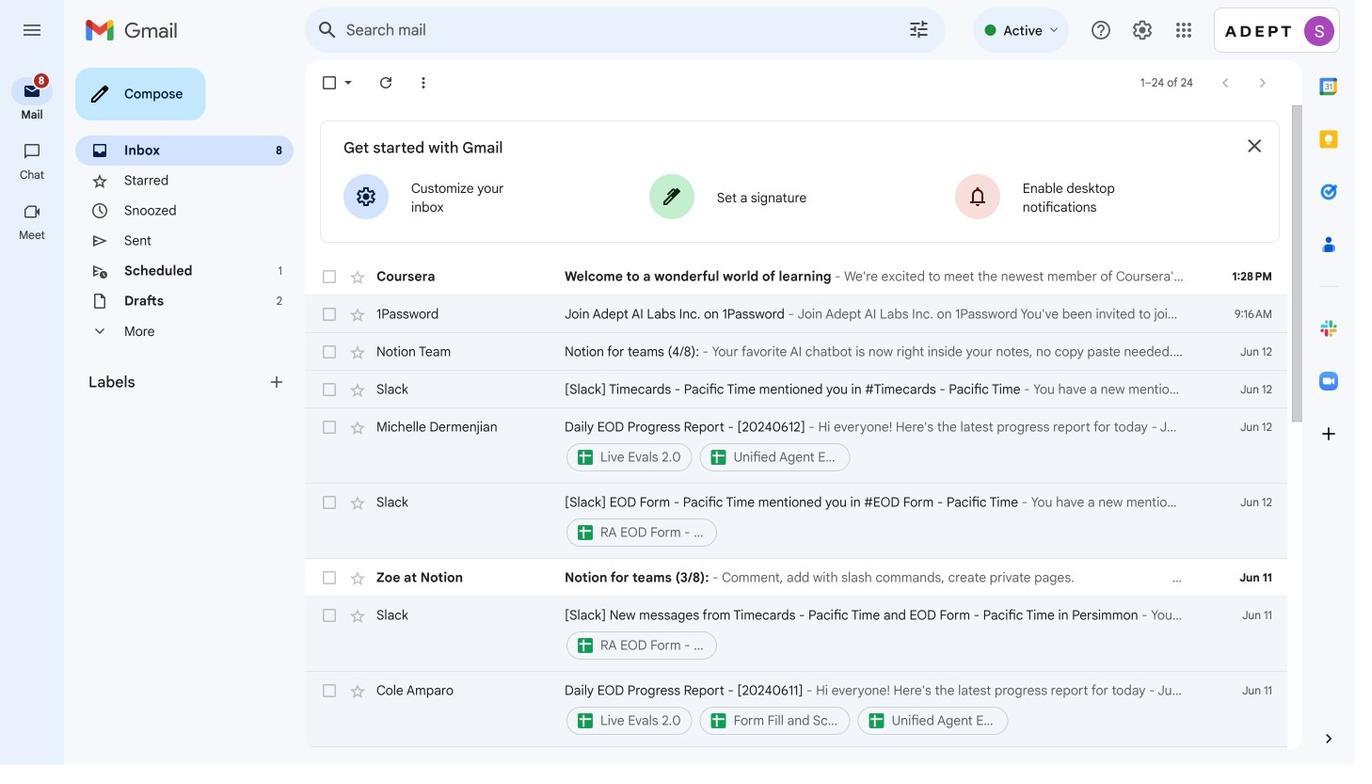 Task type: vqa. For each thing, say whether or not it's contained in the screenshot.
cell
yes



Task type: describe. For each thing, give the bounding box(es) containing it.
6 row from the top
[[305, 484, 1288, 559]]

search mail image
[[311, 13, 345, 47]]

4 cell from the top
[[565, 682, 1194, 738]]

5 row from the top
[[305, 409, 1288, 484]]

7 row from the top
[[305, 559, 1288, 597]]

Search mail text field
[[346, 21, 855, 40]]

1 cell from the top
[[565, 418, 1194, 475]]

3 cell from the top
[[565, 606, 1194, 663]]

settings image
[[1132, 19, 1154, 41]]

1 row from the top
[[305, 258, 1288, 296]]

9 row from the top
[[305, 672, 1288, 748]]



Task type: locate. For each thing, give the bounding box(es) containing it.
advanced search options image
[[900, 10, 938, 48]]

row
[[305, 258, 1288, 296], [305, 296, 1288, 333], [305, 333, 1288, 371], [305, 371, 1288, 409], [305, 409, 1288, 484], [305, 484, 1288, 559], [305, 559, 1288, 597], [305, 597, 1288, 672], [305, 672, 1288, 748], [305, 748, 1288, 765]]

2 row from the top
[[305, 296, 1288, 333]]

tab list
[[1303, 60, 1356, 698]]

cell
[[565, 418, 1194, 475], [565, 493, 1194, 550], [565, 606, 1194, 663], [565, 682, 1194, 738]]

main menu image
[[21, 19, 43, 41]]

main content
[[305, 121, 1288, 765]]

support image
[[1090, 19, 1113, 41]]

heading
[[0, 107, 64, 122], [0, 168, 64, 183], [0, 228, 64, 243], [88, 373, 267, 392]]

8 row from the top
[[305, 597, 1288, 672]]

refresh image
[[377, 73, 395, 92]]

10 row from the top
[[305, 748, 1288, 765]]

Search mail search field
[[305, 8, 946, 53]]

3 row from the top
[[305, 333, 1288, 371]]

2 cell from the top
[[565, 493, 1194, 550]]

gmail image
[[85, 11, 187, 49]]

navigation
[[0, 60, 66, 765]]

None checkbox
[[320, 73, 339, 92]]

4 row from the top
[[305, 371, 1288, 409]]

more email options image
[[414, 73, 433, 92]]



